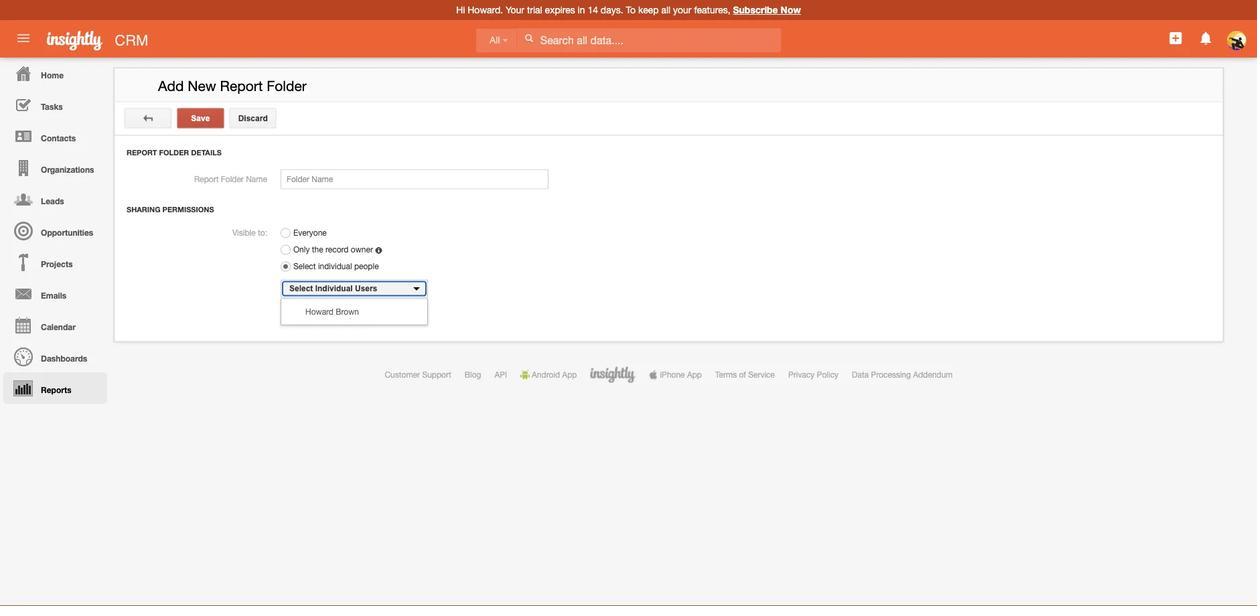 Task type: describe. For each thing, give the bounding box(es) containing it.
select individual users button
[[281, 280, 428, 298]]

users
[[355, 284, 377, 293]]

calendar
[[41, 322, 76, 332]]

now
[[781, 4, 801, 15]]

in
[[578, 4, 585, 15]]

to:
[[258, 228, 267, 237]]

permissions
[[162, 205, 214, 214]]

howard brown link
[[281, 303, 427, 321]]

projects link
[[3, 246, 107, 278]]

discard button
[[230, 108, 276, 128]]

report for report folder name
[[194, 174, 219, 184]]

organizations
[[41, 165, 94, 174]]

processing
[[871, 370, 911, 379]]

keep
[[638, 4, 659, 15]]

leads
[[41, 196, 64, 206]]

organizations link
[[3, 152, 107, 184]]

brown
[[336, 307, 359, 316]]

android app link
[[521, 370, 577, 379]]

customer support
[[385, 370, 451, 379]]

report folder details
[[127, 148, 222, 157]]

select individual people
[[293, 262, 379, 271]]

report folder name
[[194, 174, 267, 184]]

reports link
[[3, 372, 107, 404]]

projects
[[41, 259, 73, 269]]

dashboards
[[41, 354, 87, 363]]

home link
[[3, 58, 107, 89]]

privacy policy link
[[788, 370, 839, 379]]

folder for report folder details
[[159, 148, 189, 157]]

subscribe
[[733, 4, 778, 15]]

emails
[[41, 291, 66, 300]]

this record will only be visible to its creator and administrators. image
[[375, 247, 382, 254]]

android app
[[532, 370, 577, 379]]

details
[[191, 148, 222, 157]]

privacy policy
[[788, 370, 839, 379]]

tasks link
[[3, 89, 107, 121]]

owner
[[351, 245, 373, 254]]

api
[[495, 370, 507, 379]]

your
[[673, 4, 692, 15]]

individual
[[318, 262, 352, 271]]

contacts
[[41, 133, 76, 143]]

2 horizontal spatial report
[[220, 78, 263, 94]]

folder for report folder name
[[221, 174, 244, 184]]

app for android app
[[562, 370, 577, 379]]

reports
[[41, 385, 71, 395]]

sharing
[[127, 205, 160, 214]]

service
[[748, 370, 775, 379]]

2 horizontal spatial folder
[[267, 78, 307, 94]]

privacy
[[788, 370, 815, 379]]

report for report folder details
[[127, 148, 157, 157]]

sharing permissions
[[127, 205, 214, 214]]

home
[[41, 70, 64, 80]]

visible
[[232, 228, 256, 237]]

select for select individual users
[[289, 284, 313, 293]]

terms of service link
[[715, 370, 775, 379]]

discard
[[238, 114, 268, 123]]

record
[[326, 245, 349, 254]]

support
[[422, 370, 451, 379]]



Task type: vqa. For each thing, say whether or not it's contained in the screenshot.
Report Folder Name Folder
yes



Task type: locate. For each thing, give the bounding box(es) containing it.
terms
[[715, 370, 737, 379]]

folder left details
[[159, 148, 189, 157]]

people
[[354, 262, 379, 271]]

addendum
[[913, 370, 953, 379]]

add
[[158, 78, 184, 94]]

iphone
[[660, 370, 685, 379]]

policy
[[817, 370, 839, 379]]

iphone app
[[660, 370, 702, 379]]

None radio
[[281, 261, 291, 272]]

report down the back image
[[127, 148, 157, 157]]

customer
[[385, 370, 420, 379]]

emails link
[[3, 278, 107, 309]]

data processing addendum link
[[852, 370, 953, 379]]

select inside select individual users 'button'
[[289, 284, 313, 293]]

howard brown
[[305, 307, 359, 316]]

your
[[506, 4, 524, 15]]

folder
[[267, 78, 307, 94], [159, 148, 189, 157], [221, 174, 244, 184]]

opportunities
[[41, 228, 93, 237]]

customer support link
[[385, 370, 451, 379]]

notifications image
[[1198, 30, 1214, 46]]

howard.
[[468, 4, 503, 15]]

save
[[191, 114, 210, 123]]

of
[[739, 370, 746, 379]]

folder up discard
[[267, 78, 307, 94]]

the
[[312, 245, 323, 254]]

select
[[293, 262, 316, 271], [289, 284, 313, 293]]

select down only
[[293, 262, 316, 271]]

individual
[[315, 284, 353, 293]]

terms of service
[[715, 370, 775, 379]]

days.
[[601, 4, 623, 15]]

app right the android on the left bottom of page
[[562, 370, 577, 379]]

1 vertical spatial select
[[289, 284, 313, 293]]

tasks
[[41, 102, 63, 111]]

all link
[[476, 28, 517, 53]]

Search all data.... text field
[[517, 28, 781, 52]]

opportunities link
[[3, 215, 107, 246]]

1 app from the left
[[562, 370, 577, 379]]

hi howard. your trial expires in 14 days. to keep all your features, subscribe now
[[456, 4, 801, 15]]

add new report folder
[[158, 78, 307, 94]]

None radio
[[281, 228, 291, 238]]

crm
[[115, 31, 148, 49]]

14
[[588, 4, 598, 15]]

report up discard
[[220, 78, 263, 94]]

contacts link
[[3, 121, 107, 152]]

1 horizontal spatial app
[[687, 370, 702, 379]]

all
[[490, 35, 500, 45]]

calendar link
[[3, 309, 107, 341]]

data processing addendum
[[852, 370, 953, 379]]

navigation containing home
[[0, 58, 107, 404]]

0 vertical spatial select
[[293, 262, 316, 271]]

save button
[[177, 108, 224, 128]]

select for select individual people
[[293, 262, 316, 271]]

white image
[[524, 33, 534, 43]]

2 vertical spatial report
[[194, 174, 219, 184]]

folder left name
[[221, 174, 244, 184]]

blog
[[465, 370, 481, 379]]

visible to:
[[232, 228, 267, 237]]

1 vertical spatial report
[[127, 148, 157, 157]]

expires
[[545, 4, 575, 15]]

app
[[562, 370, 577, 379], [687, 370, 702, 379]]

0 horizontal spatial report
[[127, 148, 157, 157]]

report
[[220, 78, 263, 94], [127, 148, 157, 157], [194, 174, 219, 184]]

0 horizontal spatial app
[[562, 370, 577, 379]]

howard
[[305, 307, 334, 316]]

everyone
[[293, 228, 327, 237]]

0 vertical spatial folder
[[267, 78, 307, 94]]

only the record owner
[[293, 245, 373, 254]]

0 horizontal spatial folder
[[159, 148, 189, 157]]

navigation
[[0, 58, 107, 404]]

api link
[[495, 370, 507, 379]]

back image
[[143, 114, 153, 123]]

select up howard
[[289, 284, 313, 293]]

1 vertical spatial folder
[[159, 148, 189, 157]]

hi
[[456, 4, 465, 15]]

name
[[246, 174, 267, 184]]

app right iphone
[[687, 370, 702, 379]]

android
[[532, 370, 560, 379]]

to
[[626, 4, 636, 15]]

2 app from the left
[[687, 370, 702, 379]]

subscribe now link
[[733, 4, 801, 15]]

Folder Name text field
[[281, 169, 549, 189]]

report down details
[[194, 174, 219, 184]]

app for iphone app
[[687, 370, 702, 379]]

only
[[293, 245, 310, 254]]

dashboards link
[[3, 341, 107, 372]]

Only the record owner radio
[[281, 245, 291, 255]]

2 vertical spatial folder
[[221, 174, 244, 184]]

0 vertical spatial report
[[220, 78, 263, 94]]

data
[[852, 370, 869, 379]]

features,
[[694, 4, 730, 15]]

1 horizontal spatial folder
[[221, 174, 244, 184]]

all
[[661, 4, 671, 15]]

trial
[[527, 4, 542, 15]]

select individual users
[[289, 284, 377, 293]]

iphone app link
[[649, 370, 702, 379]]

1 horizontal spatial report
[[194, 174, 219, 184]]

blog link
[[465, 370, 481, 379]]

leads link
[[3, 184, 107, 215]]



